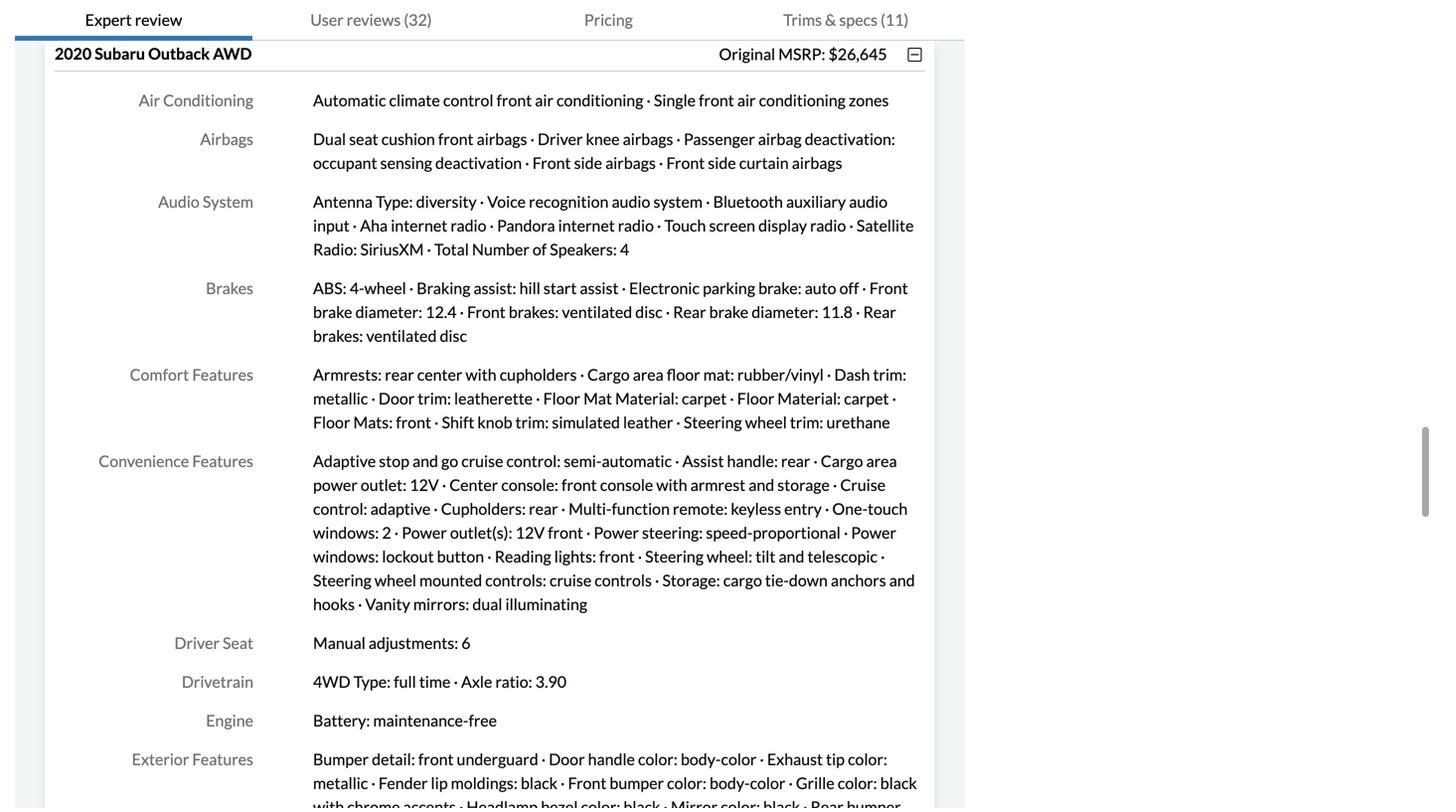 Task type: vqa. For each thing, say whether or not it's contained in the screenshot.
PLATINUM QUARTZ METALLIC 2024 MAZDA MAZDA3 2.5 S SELECT SPORT HATCHBACK FWD HATCHBACK FRONT-WHEEL DRIVE 6-SPEED AUTOMATIC 'image' associated with $27,154's Request Info button's the (720) 740-5961 button (8
no



Task type: describe. For each thing, give the bounding box(es) containing it.
expert review
[[85, 10, 182, 29]]

knee
[[586, 129, 620, 149]]

simulated
[[552, 413, 620, 432]]

1 horizontal spatial cruise
[[550, 571, 592, 590]]

tilt
[[756, 547, 776, 566]]

1 conditioning from the left
[[557, 91, 644, 110]]

wheel inside armrests: rear center with cupholders · cargo area floor mat: rubber/vinyl · dash trim: metallic · door trim: leatherette · floor mat material: carpet · floor material: carpet · floor mats: front · shift knob trim: simulated leather · steering wheel trim: urethane
[[745, 413, 787, 432]]

control
[[443, 91, 494, 110]]

air conditioning
[[139, 91, 254, 110]]

entry
[[785, 499, 822, 519]]

rubber/vinyl
[[738, 365, 824, 384]]

leather
[[623, 413, 673, 432]]

driver inside dual seat cushion front airbags · driver knee airbags · passenger airbag deactivation: occupant sensing deactivation · front side airbags · front side curtain airbags
[[538, 129, 583, 149]]

1 audio from the left
[[612, 192, 651, 211]]

1 radio from the left
[[451, 216, 487, 235]]

airbags
[[200, 129, 254, 149]]

and down the proportional
[[779, 547, 805, 566]]

adjustments:
[[369, 633, 459, 653]]

comfort
[[130, 365, 189, 384]]

mat:
[[704, 365, 735, 384]]

metallic for with
[[313, 774, 368, 793]]

2 conditioning from the left
[[759, 91, 846, 110]]

moldings:
[[451, 774, 518, 793]]

trims
[[784, 10, 822, 29]]

wheel inside 'adaptive stop and go cruise control: semi-automatic · assist handle: rear · cargo area power outlet: 12v · center console: front console with armrest and storage · cruise control: adaptive · cupholders: rear · multi-function remote: keyless entry · one-touch windows: 2 · power outlet(s): 12v front · power steering: speed-proportional · power windows: lockout button · reading lights: front · steering wheel: tilt and telescopic · steering wheel mounted controls: cruise controls · storage: cargo tie-down anchors and hooks · vanity mirrors: dual illuminating'
[[375, 571, 417, 590]]

outlet:
[[361, 475, 407, 495]]

curtain
[[739, 153, 789, 173]]

expert review tab
[[15, 0, 252, 41]]

time
[[419, 672, 451, 692]]

storage:
[[663, 571, 720, 590]]

1 internet from the left
[[391, 216, 448, 235]]

start
[[544, 278, 577, 298]]

2 horizontal spatial rear
[[864, 302, 897, 322]]

trims & specs (11) tab
[[728, 0, 965, 41]]

pandora
[[497, 216, 555, 235]]

0 vertical spatial color
[[721, 750, 757, 769]]

brake:
[[759, 278, 802, 298]]

center
[[450, 475, 498, 495]]

1 windows: from the top
[[313, 523, 379, 542]]

adaptive
[[371, 499, 431, 519]]

grille
[[796, 774, 835, 793]]

console:
[[501, 475, 559, 495]]

satellite
[[857, 216, 914, 235]]

driver seat
[[175, 633, 254, 653]]

1 side from the left
[[574, 153, 602, 173]]

0 horizontal spatial control:
[[313, 499, 368, 519]]

2 vertical spatial steering
[[313, 571, 372, 590]]

dual seat cushion front airbags · driver knee airbags · passenger airbag deactivation: occupant sensing deactivation · front side airbags · front side curtain airbags
[[313, 129, 896, 173]]

zones
[[849, 91, 889, 110]]

armrests: rear center with cupholders · cargo area floor mat: rubber/vinyl · dash trim: metallic · door trim: leatherette · floor mat material: carpet · floor material: carpet · floor mats: front · shift knob trim: simulated leather · steering wheel trim: urethane
[[313, 365, 907, 432]]

1 material: from the left
[[615, 389, 679, 408]]

parking
[[703, 278, 756, 298]]

color: right mirror
[[721, 797, 761, 808]]

trim: left urethane
[[790, 413, 824, 432]]

2 internet from the left
[[558, 216, 615, 235]]

comfort features
[[130, 365, 254, 384]]

original
[[719, 44, 776, 63]]

1 vertical spatial rear
[[781, 451, 811, 471]]

armrest
[[691, 475, 746, 495]]

input
[[313, 216, 350, 235]]

manual adjustments: 6
[[313, 633, 471, 653]]

0 horizontal spatial floor
[[313, 413, 350, 432]]

audio
[[158, 192, 200, 211]]

dash
[[835, 365, 870, 384]]

features for exterior features
[[192, 750, 254, 769]]

subaru
[[95, 44, 145, 63]]

exterior
[[132, 750, 189, 769]]

door inside bumper detail: front underguard · door handle color: body-color · exhaust tip color: metallic · fender lip moldings: black · front bumper color: body-color · grille color: black with chrome accents · headlamp bezel color: black · mirror color: black · rear bump
[[549, 750, 585, 769]]

antenna
[[313, 192, 373, 211]]

2 windows: from the top
[[313, 547, 379, 566]]

1 air from the left
[[535, 91, 554, 110]]

exterior features
[[132, 750, 254, 769]]

1 carpet from the left
[[682, 389, 727, 408]]

1 horizontal spatial floor
[[543, 389, 581, 408]]

sensing
[[380, 153, 432, 173]]

0 horizontal spatial ventilated
[[366, 326, 437, 346]]

1 brake from the left
[[313, 302, 352, 322]]

free
[[469, 711, 497, 730]]

black down grille
[[764, 797, 800, 808]]

(11)
[[881, 10, 909, 29]]

1 vertical spatial body-
[[710, 774, 750, 793]]

engine
[[206, 711, 254, 730]]

1 diameter: from the left
[[356, 302, 423, 322]]

front up controls
[[600, 547, 635, 566]]

knob
[[478, 413, 513, 432]]

with inside 'adaptive stop and go cruise control: semi-automatic · assist handle: rear · cargo area power outlet: 12v · center console: front console with armrest and storage · cruise control: adaptive · cupholders: rear · multi-function remote: keyless entry · one-touch windows: 2 · power outlet(s): 12v front · power steering: speed-proportional · power windows: lockout button · reading lights: front · steering wheel: tilt and telescopic · steering wheel mounted controls: cruise controls · storage: cargo tie-down anchors and hooks · vanity mirrors: dual illuminating'
[[657, 475, 688, 495]]

cupholders
[[500, 365, 577, 384]]

assist
[[683, 451, 724, 471]]

front inside bumper detail: front underguard · door handle color: body-color · exhaust tip color: metallic · fender lip moldings: black · front bumper color: body-color · grille color: black with chrome accents · headlamp bezel color: black · mirror color: black · rear bump
[[418, 750, 454, 769]]

review
[[135, 10, 182, 29]]

2 material: from the left
[[778, 389, 841, 408]]

1 power from the left
[[402, 523, 447, 542]]

of
[[533, 240, 547, 259]]

mats:
[[353, 413, 393, 432]]

cruise
[[841, 475, 886, 495]]

and right anchors
[[890, 571, 915, 590]]

rear inside bumper detail: front underguard · door handle color: body-color · exhaust tip color: metallic · fender lip moldings: black · front bumper color: body-color · grille color: black with chrome accents · headlamp bezel color: black · mirror color: black · rear bump
[[811, 797, 844, 808]]

front inside armrests: rear center with cupholders · cargo area floor mat: rubber/vinyl · dash trim: metallic · door trim: leatherette · floor mat material: carpet · floor material: carpet · floor mats: front · shift knob trim: simulated leather · steering wheel trim: urethane
[[396, 413, 431, 432]]

trim: right knob
[[516, 413, 549, 432]]

airbags up auxiliary on the right of the page
[[792, 153, 843, 173]]

telescopic
[[808, 547, 878, 566]]

and left go
[[413, 451, 438, 471]]

4-
[[350, 278, 365, 298]]

type: for full
[[354, 672, 391, 692]]

type: for diversity
[[376, 192, 413, 211]]

2020 subaru outback awd
[[55, 44, 252, 63]]

bumper detail: front underguard · door handle color: body-color · exhaust tip color: metallic · fender lip moldings: black · front bumper color: body-color · grille color: black with chrome accents · headlamp bezel color: black · mirror color: black · rear bump
[[313, 750, 918, 808]]

down
[[789, 571, 828, 590]]

color: right tip
[[848, 750, 888, 769]]

2 brake from the left
[[710, 302, 749, 322]]

center
[[417, 365, 463, 384]]

trims & specs (11)
[[784, 10, 909, 29]]

battery: maintenance-free
[[313, 711, 497, 730]]

speed-
[[706, 523, 753, 542]]

power
[[313, 475, 358, 495]]

lights:
[[555, 547, 596, 566]]

2 vertical spatial rear
[[529, 499, 558, 519]]

exhaust
[[767, 750, 823, 769]]

touch
[[868, 499, 908, 519]]

4wd
[[313, 672, 351, 692]]

aha
[[360, 216, 388, 235]]

dual
[[313, 129, 346, 149]]

black right grille
[[881, 774, 918, 793]]

storage
[[778, 475, 830, 495]]

front right the control
[[497, 91, 532, 110]]

user reviews (32) tab
[[252, 0, 490, 41]]

controls
[[595, 571, 652, 590]]



Task type: locate. For each thing, give the bounding box(es) containing it.
siriusxm
[[360, 240, 424, 259]]

1 horizontal spatial carpet
[[844, 389, 889, 408]]

1 horizontal spatial brake
[[710, 302, 749, 322]]

0 vertical spatial rear
[[385, 365, 414, 384]]

airbags right knee
[[623, 129, 674, 149]]

diameter: down 4-
[[356, 302, 423, 322]]

2 metallic from the top
[[313, 774, 368, 793]]

metallic inside armrests: rear center with cupholders · cargo area floor mat: rubber/vinyl · dash trim: metallic · door trim: leatherette · floor mat material: carpet · floor material: carpet · floor mats: front · shift knob trim: simulated leather · steering wheel trim: urethane
[[313, 389, 368, 408]]

speakers:
[[550, 240, 617, 259]]

drivetrain
[[182, 672, 254, 692]]

1 horizontal spatial air
[[738, 91, 756, 110]]

1 horizontal spatial disc
[[636, 302, 663, 322]]

brake down parking
[[710, 302, 749, 322]]

cargo
[[588, 365, 630, 384], [821, 451, 863, 471]]

disc down 12.4
[[440, 326, 467, 346]]

0 vertical spatial features
[[192, 365, 254, 384]]

reviews
[[347, 10, 401, 29]]

automatic
[[313, 91, 386, 110]]

driver left knee
[[538, 129, 583, 149]]

1 horizontal spatial driver
[[538, 129, 583, 149]]

type:
[[376, 192, 413, 211], [354, 672, 391, 692]]

1 features from the top
[[192, 365, 254, 384]]

body-
[[681, 750, 721, 769], [710, 774, 750, 793]]

headlamp
[[467, 797, 538, 808]]

1 metallic from the top
[[313, 389, 368, 408]]

airbag
[[758, 129, 802, 149]]

floor down cupholders at the top of page
[[543, 389, 581, 408]]

1 vertical spatial cargo
[[821, 451, 863, 471]]

2 horizontal spatial with
[[657, 475, 688, 495]]

internet up the siriusxm
[[391, 216, 448, 235]]

2 vertical spatial with
[[313, 797, 344, 808]]

airbags down knee
[[606, 153, 656, 173]]

1 vertical spatial disc
[[440, 326, 467, 346]]

floor down the rubber/vinyl at the right of page
[[737, 389, 775, 408]]

0 vertical spatial windows:
[[313, 523, 379, 542]]

metallic inside bumper detail: front underguard · door handle color: body-color · exhaust tip color: metallic · fender lip moldings: black · front bumper color: body-color · grille color: black with chrome accents · headlamp bezel color: black · mirror color: black · rear bump
[[313, 774, 368, 793]]

floor up adaptive in the left bottom of the page
[[313, 413, 350, 432]]

1 vertical spatial cruise
[[550, 571, 592, 590]]

front right off
[[870, 278, 908, 298]]

automatic climate control front air conditioning · single front air conditioning zones
[[313, 91, 889, 110]]

0 horizontal spatial area
[[633, 365, 664, 384]]

2 vertical spatial wheel
[[375, 571, 417, 590]]

1 vertical spatial wheel
[[745, 413, 787, 432]]

metallic down bumper
[[313, 774, 368, 793]]

2 side from the left
[[708, 153, 736, 173]]

1 vertical spatial control:
[[313, 499, 368, 519]]

1 horizontal spatial cargo
[[821, 451, 863, 471]]

front up recognition
[[533, 153, 571, 173]]

rear left center
[[385, 365, 414, 384]]

1 vertical spatial brakes:
[[313, 326, 363, 346]]

ventilated
[[562, 302, 633, 322], [366, 326, 437, 346]]

1 vertical spatial ventilated
[[366, 326, 437, 346]]

0 vertical spatial area
[[633, 365, 664, 384]]

metallic for mats:
[[313, 389, 368, 408]]

tab list
[[15, 0, 965, 41]]

black up bezel
[[521, 774, 558, 793]]

brake down abs:
[[313, 302, 352, 322]]

voice
[[487, 192, 526, 211]]

0 horizontal spatial carpet
[[682, 389, 727, 408]]

diameter: down the brake:
[[752, 302, 819, 322]]

steering up assist
[[684, 413, 742, 432]]

1 vertical spatial color
[[750, 774, 786, 793]]

0 horizontal spatial 12v
[[410, 475, 439, 495]]

1 vertical spatial steering
[[645, 547, 704, 566]]

with left the chrome
[[313, 797, 344, 808]]

1 vertical spatial 12v
[[516, 523, 545, 542]]

0 vertical spatial steering
[[684, 413, 742, 432]]

radio up "4"
[[618, 216, 654, 235]]

front
[[533, 153, 571, 173], [667, 153, 705, 173], [870, 278, 908, 298], [467, 302, 506, 322], [568, 774, 607, 793]]

0 horizontal spatial cruise
[[462, 451, 504, 471]]

brakes: down hill
[[509, 302, 559, 322]]

adaptive stop and go cruise control: semi-automatic · assist handle: rear · cargo area power outlet: 12v · center console: front console with armrest and storage · cruise control: adaptive · cupholders: rear · multi-function remote: keyless entry · one-touch windows: 2 · power outlet(s): 12v front · power steering: speed-proportional · power windows: lockout button · reading lights: front · steering wheel: tilt and telescopic · steering wheel mounted controls: cruise controls · storage: cargo tie-down anchors and hooks · vanity mirrors: dual illuminating
[[313, 451, 915, 614]]

0 horizontal spatial door
[[379, 389, 415, 408]]

front up system on the left top of the page
[[667, 153, 705, 173]]

0 vertical spatial type:
[[376, 192, 413, 211]]

1 horizontal spatial control:
[[507, 451, 561, 471]]

brakes: up armrests:
[[313, 326, 363, 346]]

front
[[497, 91, 532, 110], [699, 91, 734, 110], [438, 129, 474, 149], [396, 413, 431, 432], [562, 475, 597, 495], [548, 523, 583, 542], [600, 547, 635, 566], [418, 750, 454, 769]]

rear
[[673, 302, 706, 322], [864, 302, 897, 322], [811, 797, 844, 808]]

convenience features
[[99, 451, 254, 471]]

single
[[654, 91, 696, 110]]

power up lockout
[[402, 523, 447, 542]]

3 radio from the left
[[810, 216, 846, 235]]

seat
[[223, 633, 254, 653]]

0 horizontal spatial brake
[[313, 302, 352, 322]]

system
[[654, 192, 703, 211]]

steering
[[684, 413, 742, 432], [645, 547, 704, 566], [313, 571, 372, 590]]

brakes
[[206, 278, 254, 298]]

1 horizontal spatial material:
[[778, 389, 841, 408]]

driver
[[538, 129, 583, 149], [175, 633, 220, 653]]

2 features from the top
[[192, 451, 254, 471]]

radio
[[451, 216, 487, 235], [618, 216, 654, 235], [810, 216, 846, 235]]

windows: up the 'hooks'
[[313, 547, 379, 566]]

metallic down armrests:
[[313, 389, 368, 408]]

11.8
[[822, 302, 853, 322]]

trim:
[[873, 365, 907, 384], [418, 389, 451, 408], [516, 413, 549, 432], [790, 413, 824, 432]]

wheel up vanity
[[375, 571, 417, 590]]

0 horizontal spatial disc
[[440, 326, 467, 346]]

rear inside armrests: rear center with cupholders · cargo area floor mat: rubber/vinyl · dash trim: metallic · door trim: leatherette · floor mat material: carpet · floor material: carpet · floor mats: front · shift knob trim: simulated leather · steering wheel trim: urethane
[[385, 365, 414, 384]]

side down knee
[[574, 153, 602, 173]]

0 horizontal spatial with
[[313, 797, 344, 808]]

trim: down center
[[418, 389, 451, 408]]

front down handle
[[568, 774, 607, 793]]

ventilated down 12.4
[[366, 326, 437, 346]]

features for convenience features
[[192, 451, 254, 471]]

control: down power
[[313, 499, 368, 519]]

color left exhaust
[[721, 750, 757, 769]]

2 power from the left
[[594, 523, 639, 542]]

0 horizontal spatial rear
[[385, 365, 414, 384]]

mat
[[584, 389, 612, 408]]

12.4
[[426, 302, 457, 322]]

2 vertical spatial features
[[192, 750, 254, 769]]

area left floor
[[633, 365, 664, 384]]

air right the control
[[535, 91, 554, 110]]

cruise up center
[[462, 451, 504, 471]]

front for electronic
[[467, 302, 506, 322]]

lip
[[431, 774, 448, 793]]

0 horizontal spatial material:
[[615, 389, 679, 408]]

2 diameter: from the left
[[752, 302, 819, 322]]

brake
[[313, 302, 352, 322], [710, 302, 749, 322]]

rear down electronic
[[673, 302, 706, 322]]

go
[[441, 451, 458, 471]]

cargo inside 'adaptive stop and go cruise control: semi-automatic · assist handle: rear · cargo area power outlet: 12v · center console: front console with armrest and storage · cruise control: adaptive · cupholders: rear · multi-function remote: keyless entry · one-touch windows: 2 · power outlet(s): 12v front · power steering: speed-proportional · power windows: lockout button · reading lights: front · steering wheel: tilt and telescopic · steering wheel mounted controls: cruise controls · storage: cargo tie-down anchors and hooks · vanity mirrors: dual illuminating'
[[821, 451, 863, 471]]

1 horizontal spatial audio
[[849, 192, 888, 211]]

user
[[310, 10, 344, 29]]

0 horizontal spatial rear
[[673, 302, 706, 322]]

0 vertical spatial cargo
[[588, 365, 630, 384]]

ventilated down assist
[[562, 302, 633, 322]]

handle:
[[727, 451, 778, 471]]

2 horizontal spatial floor
[[737, 389, 775, 408]]

2 horizontal spatial power
[[851, 523, 897, 542]]

occupant
[[313, 153, 377, 173]]

1 horizontal spatial with
[[466, 365, 497, 384]]

1 horizontal spatial door
[[549, 750, 585, 769]]

wheel up handle: at the bottom of page
[[745, 413, 787, 432]]

driver left seat
[[175, 633, 220, 653]]

cargo inside armrests: rear center with cupholders · cargo area floor mat: rubber/vinyl · dash trim: metallic · door trim: leatherette · floor mat material: carpet · floor material: carpet · floor mats: front · shift knob trim: simulated leather · steering wheel trim: urethane
[[588, 365, 630, 384]]

0 vertical spatial wheel
[[365, 278, 406, 298]]

1 vertical spatial windows:
[[313, 547, 379, 566]]

0 vertical spatial body-
[[681, 750, 721, 769]]

awd
[[213, 44, 252, 63]]

door up "mats:"
[[379, 389, 415, 408]]

audio up satellite
[[849, 192, 888, 211]]

0 horizontal spatial driver
[[175, 633, 220, 653]]

wheel inside abs: 4-wheel · braking assist: hill start assist · electronic parking brake: auto off · front brake diameter: 12.4 · front brakes: ventilated disc · rear brake diameter: 11.8 · rear brakes: ventilated disc
[[365, 278, 406, 298]]

minus square image
[[905, 47, 925, 63]]

steering up the 'hooks'
[[313, 571, 372, 590]]

area inside 'adaptive stop and go cruise control: semi-automatic · assist handle: rear · cargo area power outlet: 12v · center console: front console with armrest and storage · cruise control: adaptive · cupholders: rear · multi-function remote: keyless entry · one-touch windows: 2 · power outlet(s): 12v front · power steering: speed-proportional · power windows: lockout button · reading lights: front · steering wheel: tilt and telescopic · steering wheel mounted controls: cruise controls · storage: cargo tie-down anchors and hooks · vanity mirrors: dual illuminating'
[[867, 451, 897, 471]]

0 vertical spatial with
[[466, 365, 497, 384]]

air down original
[[738, 91, 756, 110]]

and up keyless
[[749, 475, 775, 495]]

rear up storage
[[781, 451, 811, 471]]

stop
[[379, 451, 410, 471]]

front up deactivation
[[438, 129, 474, 149]]

front down assist:
[[467, 302, 506, 322]]

1 vertical spatial metallic
[[313, 774, 368, 793]]

material: down the rubber/vinyl at the right of page
[[778, 389, 841, 408]]

0 horizontal spatial radio
[[451, 216, 487, 235]]

cargo up the cruise
[[821, 451, 863, 471]]

front up lip
[[418, 750, 454, 769]]

$26,645
[[829, 44, 888, 63]]

1 horizontal spatial side
[[708, 153, 736, 173]]

front for passenger
[[667, 153, 705, 173]]

area inside armrests: rear center with cupholders · cargo area floor mat: rubber/vinyl · dash trim: metallic · door trim: leatherette · floor mat material: carpet · floor material: carpet · floor mats: front · shift knob trim: simulated leather · steering wheel trim: urethane
[[633, 365, 664, 384]]

2 audio from the left
[[849, 192, 888, 211]]

features right convenience
[[192, 451, 254, 471]]

braking
[[417, 278, 471, 298]]

with inside bumper detail: front underguard · door handle color: body-color · exhaust tip color: metallic · fender lip moldings: black · front bumper color: body-color · grille color: black with chrome accents · headlamp bezel color: black · mirror color: black · rear bump
[[313, 797, 344, 808]]

2 horizontal spatial radio
[[810, 216, 846, 235]]

0 vertical spatial cruise
[[462, 451, 504, 471]]

bluetooth
[[713, 192, 783, 211]]

carpet down mat:
[[682, 389, 727, 408]]

deactivation
[[436, 153, 522, 173]]

diameter:
[[356, 302, 423, 322], [752, 302, 819, 322]]

lockout
[[382, 547, 434, 566]]

2 horizontal spatial rear
[[781, 451, 811, 471]]

12v up adaptive
[[410, 475, 439, 495]]

color: up mirror
[[667, 774, 707, 793]]

1 horizontal spatial rear
[[529, 499, 558, 519]]

with up remote:
[[657, 475, 688, 495]]

0 vertical spatial disc
[[636, 302, 663, 322]]

0 vertical spatial ventilated
[[562, 302, 633, 322]]

color down exhaust
[[750, 774, 786, 793]]

0 vertical spatial driver
[[538, 129, 583, 149]]

1 horizontal spatial conditioning
[[759, 91, 846, 110]]

console
[[600, 475, 654, 495]]

with inside armrests: rear center with cupholders · cargo area floor mat: rubber/vinyl · dash trim: metallic · door trim: leatherette · floor mat material: carpet · floor material: carpet · floor mats: front · shift knob trim: simulated leather · steering wheel trim: urethane
[[466, 365, 497, 384]]

color: up bumper
[[638, 750, 678, 769]]

features
[[192, 365, 254, 384], [192, 451, 254, 471], [192, 750, 254, 769]]

1 vertical spatial door
[[549, 750, 585, 769]]

electronic
[[629, 278, 700, 298]]

proportional
[[753, 523, 841, 542]]

conditioning up knee
[[557, 91, 644, 110]]

1 vertical spatial features
[[192, 451, 254, 471]]

0 vertical spatial door
[[379, 389, 415, 408]]

underguard
[[457, 750, 539, 769]]

radio up total
[[451, 216, 487, 235]]

floor
[[667, 365, 701, 384]]

2 carpet from the left
[[844, 389, 889, 408]]

rear down grille
[[811, 797, 844, 808]]

power down function
[[594, 523, 639, 542]]

0 horizontal spatial air
[[535, 91, 554, 110]]

trim: right dash
[[873, 365, 907, 384]]

front down semi-
[[562, 475, 597, 495]]

1 vertical spatial driver
[[175, 633, 220, 653]]

side down passenger
[[708, 153, 736, 173]]

cruise
[[462, 451, 504, 471], [550, 571, 592, 590]]

area up the cruise
[[867, 451, 897, 471]]

rear
[[385, 365, 414, 384], [781, 451, 811, 471], [529, 499, 558, 519]]

and
[[413, 451, 438, 471], [749, 475, 775, 495], [779, 547, 805, 566], [890, 571, 915, 590]]

12v up the "reading" at the left bottom
[[516, 523, 545, 542]]

type: inside antenna type: diversity · voice recognition audio system · bluetooth auxiliary audio input · aha internet radio · pandora internet radio · touch screen display radio · satellite radio: siriusxm · total number of speakers: 4
[[376, 192, 413, 211]]

power
[[402, 523, 447, 542], [594, 523, 639, 542], [851, 523, 897, 542]]

2 air from the left
[[738, 91, 756, 110]]

dual
[[473, 595, 503, 614]]

1 vertical spatial type:
[[354, 672, 391, 692]]

1 horizontal spatial brakes:
[[509, 302, 559, 322]]

type: left the full
[[354, 672, 391, 692]]

0 horizontal spatial side
[[574, 153, 602, 173]]

color: down bumper
[[581, 797, 621, 808]]

off
[[840, 278, 859, 298]]

front up lights:
[[548, 523, 583, 542]]

button
[[437, 547, 484, 566]]

0 vertical spatial 12v
[[410, 475, 439, 495]]

color: down tip
[[838, 774, 878, 793]]

control: up 'console:'
[[507, 451, 561, 471]]

front right "mats:"
[[396, 413, 431, 432]]

specs
[[840, 10, 878, 29]]

disc down electronic
[[636, 302, 663, 322]]

0 horizontal spatial brakes:
[[313, 326, 363, 346]]

black down bumper
[[624, 797, 661, 808]]

1 horizontal spatial internet
[[558, 216, 615, 235]]

msrp:
[[779, 44, 826, 63]]

maintenance-
[[373, 711, 469, 730]]

1 vertical spatial area
[[867, 451, 897, 471]]

radio down auxiliary on the right of the page
[[810, 216, 846, 235]]

0 horizontal spatial conditioning
[[557, 91, 644, 110]]

4wd type: full time · axle ratio: 3.90
[[313, 672, 567, 692]]

0 vertical spatial control:
[[507, 451, 561, 471]]

illuminating
[[506, 595, 588, 614]]

airbags up deactivation
[[477, 129, 527, 149]]

abs:
[[313, 278, 347, 298]]

3 power from the left
[[851, 523, 897, 542]]

cruise down lights:
[[550, 571, 592, 590]]

features right comfort
[[192, 365, 254, 384]]

1 horizontal spatial rear
[[811, 797, 844, 808]]

0 horizontal spatial power
[[402, 523, 447, 542]]

bezel
[[541, 797, 578, 808]]

(32)
[[404, 10, 432, 29]]

1 horizontal spatial power
[[594, 523, 639, 542]]

pricing tab
[[490, 0, 728, 41]]

1 horizontal spatial 12v
[[516, 523, 545, 542]]

1 horizontal spatial radio
[[618, 216, 654, 235]]

1 horizontal spatial ventilated
[[562, 302, 633, 322]]

steering inside armrests: rear center with cupholders · cargo area floor mat: rubber/vinyl · dash trim: metallic · door trim: leatherette · floor mat material: carpet · floor material: carpet · floor mats: front · shift knob trim: simulated leather · steering wheel trim: urethane
[[684, 413, 742, 432]]

front up passenger
[[699, 91, 734, 110]]

3 features from the top
[[192, 750, 254, 769]]

3.90
[[536, 672, 567, 692]]

front inside dual seat cushion front airbags · driver knee airbags · passenger airbag deactivation: occupant sensing deactivation · front side airbags · front side curtain airbags
[[438, 129, 474, 149]]

internet up speakers:
[[558, 216, 615, 235]]

touch
[[665, 216, 706, 235]]

door inside armrests: rear center with cupholders · cargo area floor mat: rubber/vinyl · dash trim: metallic · door trim: leatherette · floor mat material: carpet · floor material: carpet · floor mats: front · shift knob trim: simulated leather · steering wheel trim: urethane
[[379, 389, 415, 408]]

deactivation:
[[805, 129, 896, 149]]

outback
[[148, 44, 210, 63]]

assist
[[580, 278, 619, 298]]

power down touch
[[851, 523, 897, 542]]

2 radio from the left
[[618, 216, 654, 235]]

front for ·
[[568, 774, 607, 793]]

type: up aha
[[376, 192, 413, 211]]

front inside bumper detail: front underguard · door handle color: body-color · exhaust tip color: metallic · fender lip moldings: black · front bumper color: body-color · grille color: black with chrome accents · headlamp bezel color: black · mirror color: black · rear bump
[[568, 774, 607, 793]]

steering down steering:
[[645, 547, 704, 566]]

audio left system on the left top of the page
[[612, 192, 651, 211]]

battery:
[[313, 711, 370, 730]]

tab list containing expert review
[[15, 0, 965, 41]]

rear down 'console:'
[[529, 499, 558, 519]]

conditioning up airbag
[[759, 91, 846, 110]]

1 vertical spatial with
[[657, 475, 688, 495]]

passenger
[[684, 129, 755, 149]]

0 horizontal spatial internet
[[391, 216, 448, 235]]

carpet up urethane
[[844, 389, 889, 408]]

automatic
[[602, 451, 672, 471]]

0 horizontal spatial cargo
[[588, 365, 630, 384]]

0 horizontal spatial diameter:
[[356, 302, 423, 322]]

features for comfort features
[[192, 365, 254, 384]]

features down engine
[[192, 750, 254, 769]]

total
[[434, 240, 469, 259]]

0 vertical spatial metallic
[[313, 389, 368, 408]]

door
[[379, 389, 415, 408], [549, 750, 585, 769]]

door up bezel
[[549, 750, 585, 769]]

0 horizontal spatial audio
[[612, 192, 651, 211]]

rear right 11.8
[[864, 302, 897, 322]]

0 vertical spatial brakes:
[[509, 302, 559, 322]]

cargo up mat at the left of page
[[588, 365, 630, 384]]

1 horizontal spatial area
[[867, 451, 897, 471]]

metallic
[[313, 389, 368, 408], [313, 774, 368, 793]]

cupholders:
[[441, 499, 526, 519]]



